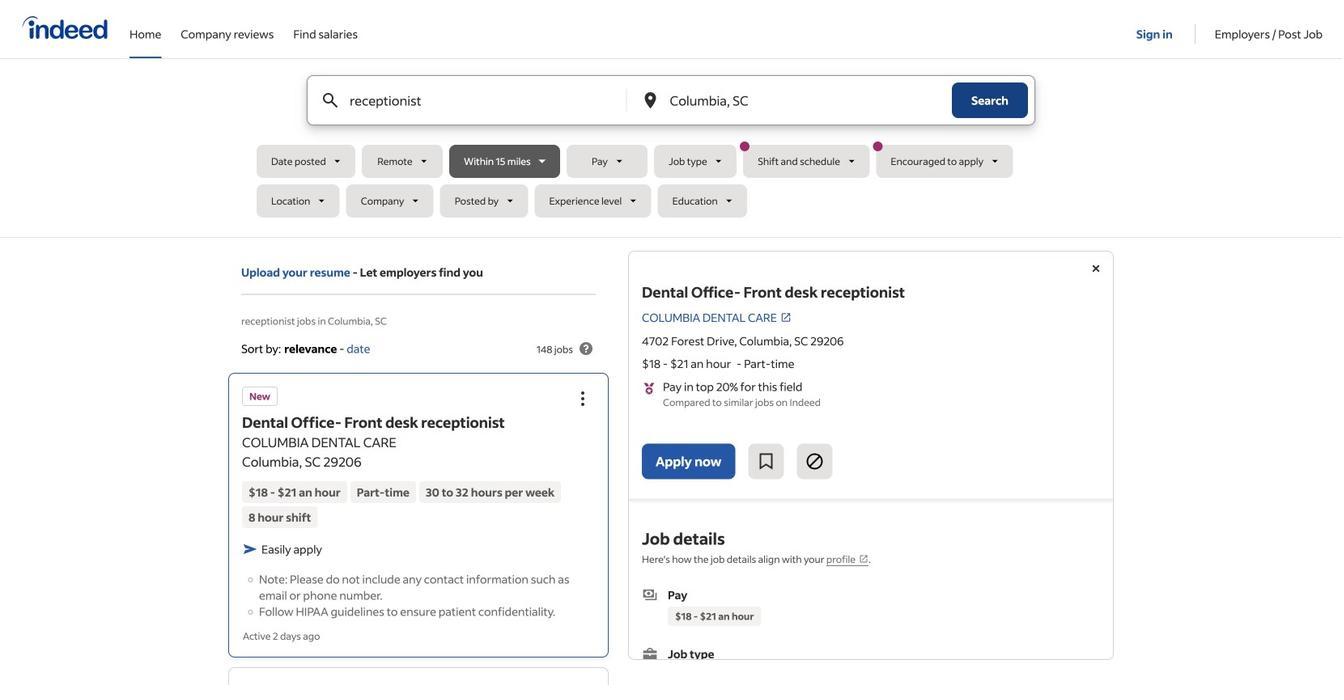 Task type: describe. For each thing, give the bounding box(es) containing it.
job actions for dental office- front desk receptionist is collapsed image
[[573, 389, 593, 409]]

save this job image
[[756, 452, 776, 471]]

job preferences (opens in a new window) image
[[859, 554, 869, 564]]

not interested image
[[805, 452, 824, 471]]



Task type: locate. For each thing, give the bounding box(es) containing it.
close job details image
[[1086, 259, 1106, 278]]

search: Job title, keywords, or company text field
[[346, 76, 599, 125]]

Edit location text field
[[667, 76, 920, 125]]

columbia dental care (opens in a new tab) image
[[780, 312, 792, 323]]

None search field
[[257, 75, 1086, 224]]

help icon image
[[576, 339, 596, 359]]



Task type: vqa. For each thing, say whether or not it's contained in the screenshot.
Edit location text box
yes



